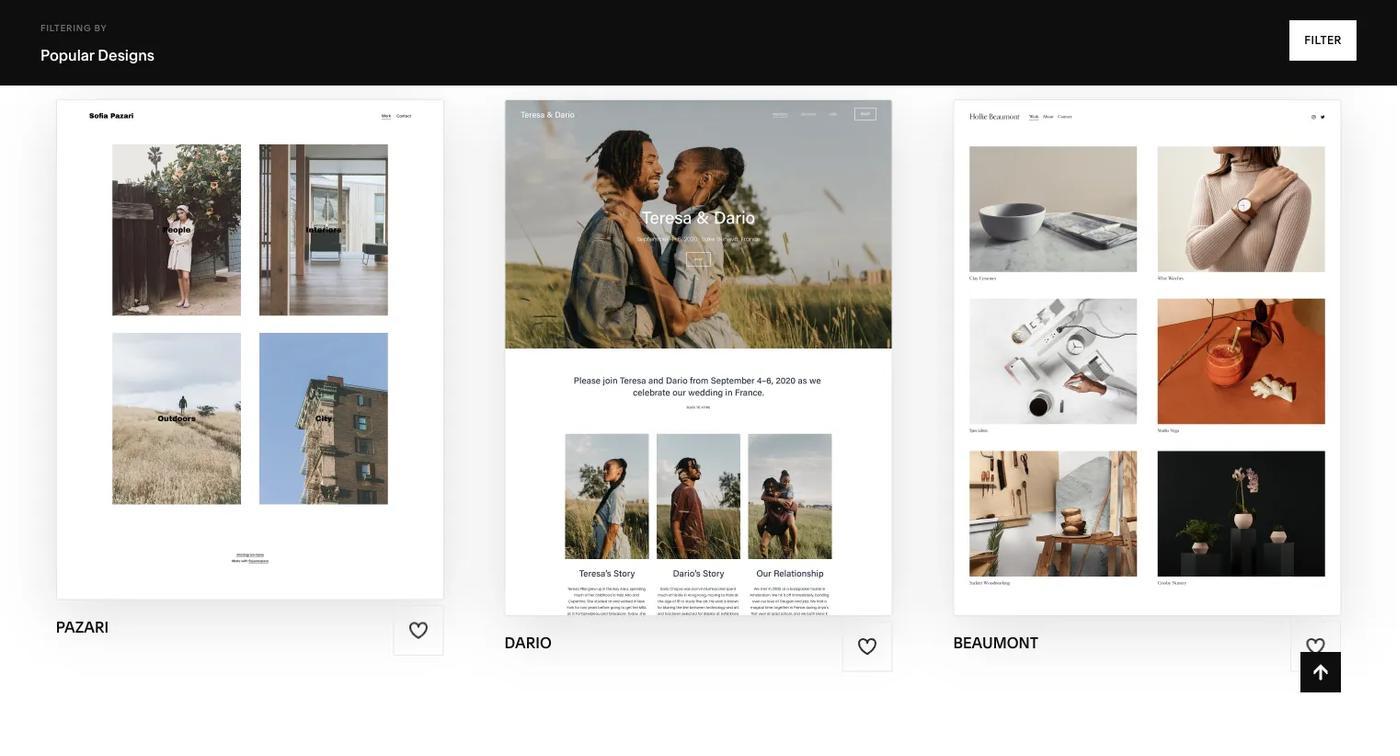 Task type: describe. For each thing, give the bounding box(es) containing it.
popular designs
[[40, 46, 155, 64]]

pazari element
[[57, 100, 443, 599]]

dario element
[[506, 100, 892, 615]]

back to top image
[[1312, 663, 1332, 683]]

filtering by
[[40, 22, 107, 33]]

start with dario
[[605, 321, 774, 343]]

pazari inside start with pazari button
[[263, 313, 329, 335]]

preview beaumont
[[1053, 357, 1243, 379]]

dario inside 'button'
[[716, 321, 774, 343]]

1 vertical spatial beaumont
[[1138, 357, 1243, 379]]

start for preview dario
[[605, 321, 660, 343]]

preview pazari link
[[175, 335, 325, 386]]

pazari inside "preview pazari" link
[[260, 349, 325, 371]]

templates
[[217, 56, 317, 81]]

popular for popular designs
[[40, 46, 94, 64]]

2 vertical spatial beaumont
[[954, 635, 1039, 653]]

2 vertical spatial dario
[[505, 635, 552, 653]]

filtering
[[40, 22, 92, 33]]

pazari image
[[57, 100, 443, 599]]

popular designs templates
[[56, 56, 317, 81]]

preview dario link
[[627, 343, 770, 394]]

start with dario button
[[605, 307, 793, 358]]

start with pazari button
[[152, 299, 348, 350]]



Task type: locate. For each thing, give the bounding box(es) containing it.
2 vertical spatial pazari
[[56, 618, 109, 636]]

popular
[[40, 46, 94, 64], [56, 56, 130, 81]]

0 vertical spatial dario
[[716, 321, 774, 343]]

preview down start with dario
[[627, 357, 708, 379]]

preview down start with beaumont
[[1053, 357, 1133, 379]]

start inside 'button'
[[605, 321, 660, 343]]

start with pazari
[[152, 313, 329, 335]]

dario
[[716, 321, 774, 343], [712, 357, 770, 379], [505, 635, 552, 653]]

0 horizontal spatial preview
[[175, 349, 255, 371]]

0 vertical spatial beaumont
[[1141, 321, 1246, 343]]

0 horizontal spatial with
[[212, 313, 259, 335]]

start for preview beaumont
[[1030, 321, 1086, 343]]

start with beaumont button
[[1030, 307, 1266, 358]]

preview beaumont link
[[1053, 343, 1243, 394]]

start inside button
[[1030, 321, 1086, 343]]

add dario to your favorites list image
[[858, 637, 878, 657]]

preview pazari
[[175, 349, 325, 371]]

2 horizontal spatial start
[[1030, 321, 1086, 343]]

preview dario
[[627, 357, 770, 379]]

designs
[[98, 46, 155, 64], [135, 56, 213, 81]]

with up the preview beaumont
[[1090, 321, 1137, 343]]

with for dario
[[664, 321, 711, 343]]

preview for preview beaumont
[[1053, 357, 1133, 379]]

beaumont inside button
[[1141, 321, 1246, 343]]

pazari
[[263, 313, 329, 335], [260, 349, 325, 371], [56, 618, 109, 636]]

designs for popular designs
[[98, 46, 155, 64]]

popular for popular designs templates
[[56, 56, 130, 81]]

with
[[212, 313, 259, 335], [664, 321, 711, 343], [1090, 321, 1137, 343]]

2 horizontal spatial preview
[[1053, 357, 1133, 379]]

start for preview pazari
[[152, 313, 208, 335]]

with for pazari
[[212, 313, 259, 335]]

preview for preview dario
[[627, 357, 708, 379]]

start inside button
[[152, 313, 208, 335]]

by
[[94, 22, 107, 33]]

1 horizontal spatial with
[[664, 321, 711, 343]]

beaumont
[[1141, 321, 1246, 343], [1138, 357, 1243, 379], [954, 635, 1039, 653]]

with for beaumont
[[1090, 321, 1137, 343]]

dario image
[[506, 100, 892, 615]]

beaumont element
[[955, 100, 1341, 615]]

add beaumont to your favorites list image
[[1306, 637, 1327, 657]]

2 horizontal spatial with
[[1090, 321, 1137, 343]]

filter button
[[1290, 20, 1357, 61]]

1 horizontal spatial preview
[[627, 357, 708, 379]]

add pazari to your favorites list image
[[409, 621, 429, 641]]

preview
[[175, 349, 255, 371], [627, 357, 708, 379], [1053, 357, 1133, 379]]

1 horizontal spatial start
[[605, 321, 660, 343]]

1 vertical spatial pazari
[[260, 349, 325, 371]]

preview down start with pazari
[[175, 349, 255, 371]]

beaumont image
[[955, 100, 1341, 615]]

start
[[152, 313, 208, 335], [605, 321, 660, 343], [1030, 321, 1086, 343]]

popular down filtering
[[40, 46, 94, 64]]

with up preview pazari
[[212, 313, 259, 335]]

with inside button
[[212, 313, 259, 335]]

with up preview dario
[[664, 321, 711, 343]]

with inside button
[[1090, 321, 1137, 343]]

0 vertical spatial pazari
[[263, 313, 329, 335]]

1 vertical spatial dario
[[712, 357, 770, 379]]

start with beaumont
[[1030, 321, 1246, 343]]

with inside 'button'
[[664, 321, 711, 343]]

0 horizontal spatial start
[[152, 313, 208, 335]]

preview for preview pazari
[[175, 349, 255, 371]]

popular down by
[[56, 56, 130, 81]]

filter
[[1305, 34, 1343, 47]]

designs for popular designs templates
[[135, 56, 213, 81]]



Task type: vqa. For each thing, say whether or not it's contained in the screenshot.
Pazari to the middle
yes



